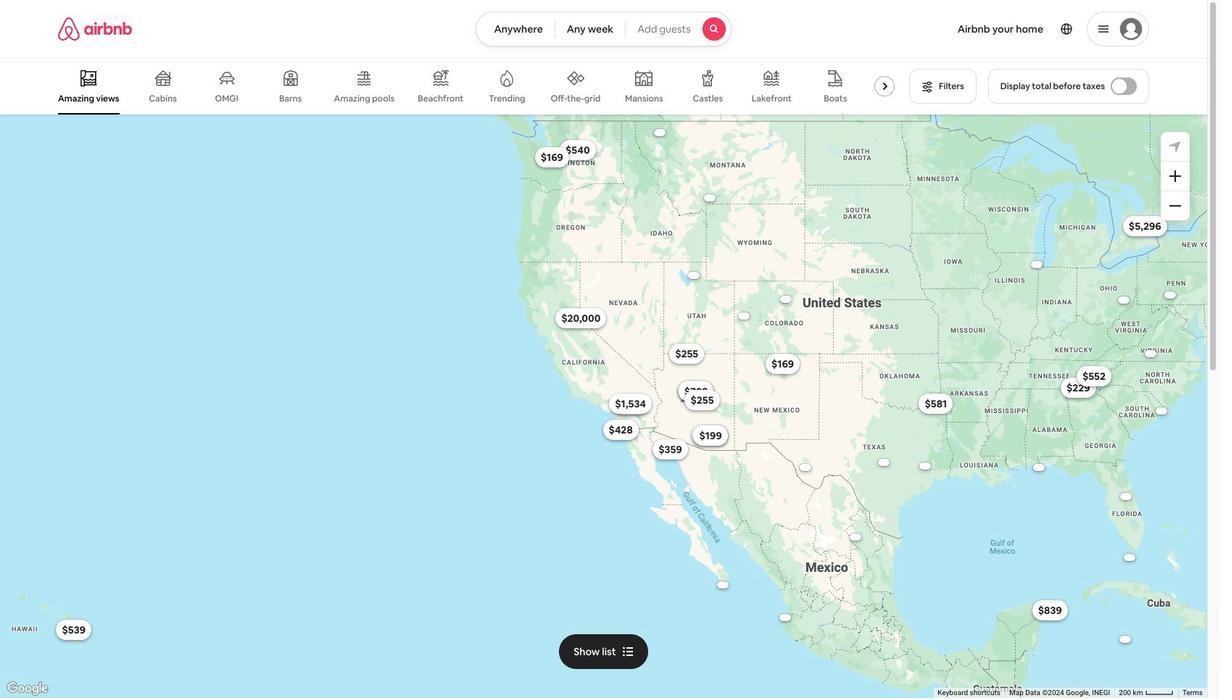 Task type: vqa. For each thing, say whether or not it's contained in the screenshot.
the in
no



Task type: locate. For each thing, give the bounding box(es) containing it.
None search field
[[476, 12, 732, 46]]

profile element
[[749, 0, 1150, 58]]

group
[[58, 58, 927, 115]]

zoom in image
[[1170, 171, 1182, 182]]



Task type: describe. For each thing, give the bounding box(es) containing it.
google map
showing 47 stays. region
[[0, 115, 1208, 699]]

zoom out image
[[1170, 200, 1182, 212]]

google image
[[4, 680, 52, 699]]



